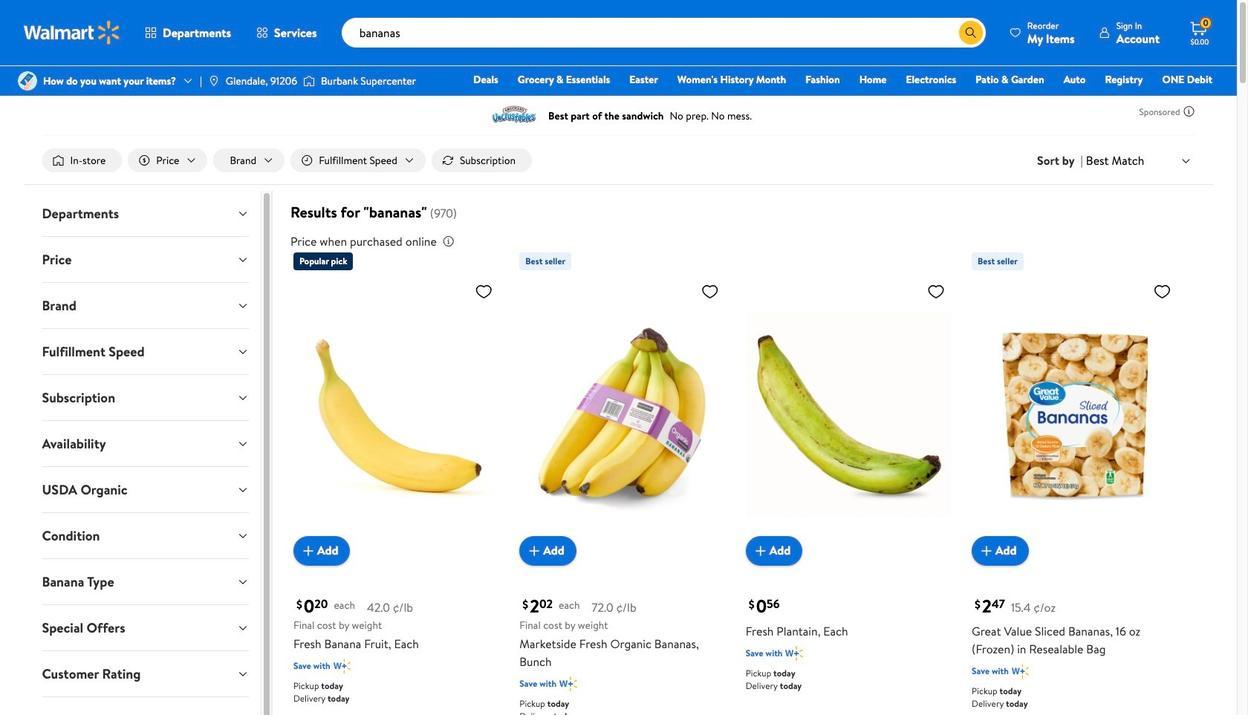Task type: describe. For each thing, give the bounding box(es) containing it.
marketside fresh organic bananas, bunch image
[[520, 277, 725, 554]]

1 horizontal spatial walmart plus image
[[786, 646, 804, 661]]

11 tab from the top
[[30, 652, 261, 697]]

walmart plus image for the fresh banana fruit, each image
[[334, 659, 351, 674]]

5 tab from the top
[[30, 375, 261, 421]]

legal information image
[[443, 236, 455, 248]]

search icon image
[[965, 27, 977, 39]]

sign in to add to favorites list, fresh plantain, each image
[[928, 283, 946, 301]]

9 tab from the top
[[30, 560, 261, 605]]

add to cart image for great value sliced bananas, 16 oz (frozen) in resealable bag image
[[978, 542, 996, 560]]

fresh banana fruit, each image
[[294, 277, 499, 554]]

walmart plus image
[[560, 677, 577, 692]]

sign in to add to favorites list, marketside fresh organic bananas, bunch image
[[701, 283, 719, 301]]

add to cart image for marketside fresh organic bananas, bunch image
[[526, 542, 544, 560]]

6 tab from the top
[[30, 422, 261, 467]]

0 horizontal spatial  image
[[18, 71, 37, 91]]

10 tab from the top
[[30, 606, 261, 651]]

2 tab from the top
[[30, 237, 261, 283]]

sort by best match image
[[1181, 155, 1193, 167]]



Task type: vqa. For each thing, say whether or not it's contained in the screenshot.
the fhd inside the Sponsored Now $429.99 $1,049.99 SGIN 15.6in Laptop 24GB DDR4 1024GB SSD Windows 11 Computer with Intel Celeron N5095 FHD 1920x1080 2-day shipping
no



Task type: locate. For each thing, give the bounding box(es) containing it.
2 add to cart image from the left
[[978, 542, 996, 560]]

0 horizontal spatial add to cart image
[[752, 542, 770, 560]]

8 tab from the top
[[30, 514, 261, 559]]

walmart plus image for great value sliced bananas, 16 oz (frozen) in resealable bag image
[[1012, 664, 1030, 679]]

sign in to add to favorites list, fresh banana fruit, each image
[[475, 283, 493, 301]]

tab
[[30, 191, 261, 236], [30, 237, 261, 283], [30, 283, 261, 329], [30, 329, 261, 375], [30, 375, 261, 421], [30, 422, 261, 467], [30, 468, 261, 513], [30, 514, 261, 559], [30, 560, 261, 605], [30, 606, 261, 651], [30, 652, 261, 697], [30, 698, 261, 716]]

1 horizontal spatial  image
[[208, 75, 220, 87]]

sort and filter section element
[[24, 137, 1213, 184]]

0 horizontal spatial walmart plus image
[[334, 659, 351, 674]]

3 tab from the top
[[30, 283, 261, 329]]

walmart plus image
[[786, 646, 804, 661], [334, 659, 351, 674], [1012, 664, 1030, 679]]

1 add to cart image from the left
[[752, 542, 770, 560]]

1 add to cart image from the left
[[299, 542, 317, 560]]

2 horizontal spatial walmart plus image
[[1012, 664, 1030, 679]]

ad disclaimer and feedback image
[[1184, 106, 1196, 117]]

great value sliced bananas, 16 oz (frozen) in resealable bag image
[[972, 277, 1178, 554]]

clear search field text image
[[942, 26, 954, 38]]

4 tab from the top
[[30, 329, 261, 375]]

Search search field
[[342, 18, 986, 48]]

2 add to cart image from the left
[[526, 542, 544, 560]]

sign in to add to favorites list, great value sliced bananas, 16 oz (frozen) in resealable bag image
[[1154, 283, 1172, 301]]

 image
[[303, 74, 315, 88]]

1 horizontal spatial add to cart image
[[978, 542, 996, 560]]

7 tab from the top
[[30, 468, 261, 513]]

Walmart Site-Wide search field
[[342, 18, 986, 48]]

1 horizontal spatial add to cart image
[[526, 542, 544, 560]]

add to cart image for the fresh banana fruit, each image
[[299, 542, 317, 560]]

12 tab from the top
[[30, 698, 261, 716]]

add to cart image for 'fresh plantain, each' image
[[752, 542, 770, 560]]

add to cart image
[[752, 542, 770, 560], [978, 542, 996, 560]]

0 horizontal spatial add to cart image
[[299, 542, 317, 560]]

1 tab from the top
[[30, 191, 261, 236]]

fresh plantain, each image
[[746, 277, 951, 554]]

walmart image
[[24, 21, 120, 45]]

 image
[[18, 71, 37, 91], [208, 75, 220, 87]]

add to cart image
[[299, 542, 317, 560], [526, 542, 544, 560]]



